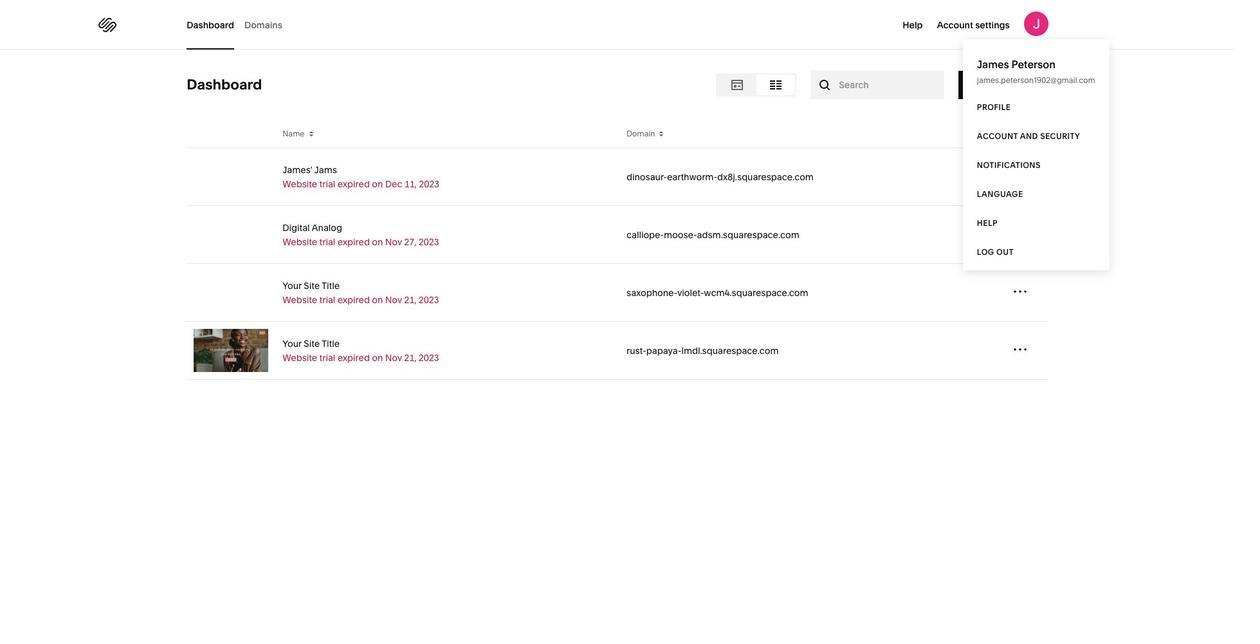 Task type: describe. For each thing, give the bounding box(es) containing it.
dashboard button
[[187, 0, 234, 50]]

digital
[[283, 222, 310, 233]]

role button
[[971, 129, 996, 139]]

3 on from the top
[[372, 294, 383, 305]]

saxophone-violet-wcm4.squarespace.com
[[627, 287, 809, 298]]

title for rust-
[[322, 338, 340, 349]]

analog
[[312, 222, 342, 233]]

saxophone-
[[627, 287, 678, 298]]

expired inside digital analog website trial expired on nov 27, 2023
[[338, 236, 370, 247]]

your for rust-papaya-lmdl.squarespace.com
[[283, 338, 302, 349]]

table containing james' jams
[[187, 120, 1049, 380]]

notifications
[[978, 160, 1041, 170]]

2 dashboard from the top
[[187, 76, 262, 93]]

website
[[1003, 80, 1039, 89]]

11,
[[405, 178, 417, 190]]

Search field
[[839, 78, 917, 92]]

4 website from the top
[[283, 352, 317, 363]]

james
[[978, 58, 1010, 70]]

2023 inside digital analog website trial expired on nov 27, 2023
[[419, 236, 439, 247]]

adsm.squarespace.com
[[697, 229, 800, 240]]

expired inside james' jams website trial expired on dec 11, 2023
[[338, 178, 370, 190]]

2 column header from the left
[[1006, 120, 1049, 147]]

21, for rust-
[[404, 352, 417, 363]]

on inside digital analog website trial expired on nov 27, 2023
[[372, 236, 383, 247]]

lmdl.squarespace.com
[[682, 345, 779, 356]]

james' jams link
[[283, 163, 440, 177]]

1 column header from the left
[[187, 120, 276, 147]]

1 vertical spatial tab list
[[718, 75, 796, 95]]

earthworm-
[[667, 171, 718, 182]]

james.peterson1902@gmail.com
[[978, 75, 1096, 85]]

name
[[283, 129, 305, 138]]

website inside james' jams website trial expired on dec 11, 2023
[[283, 178, 317, 190]]

notifications link
[[963, 150, 1110, 179]]

nov for saxophone-violet-wcm4.squarespace.com
[[385, 294, 402, 305]]

0 horizontal spatial help link
[[903, 18, 923, 31]]

profile
[[978, 102, 1011, 112]]

calliope-
[[627, 229, 664, 240]]

create website
[[969, 80, 1039, 89]]

domain
[[627, 129, 655, 138]]

rust-
[[627, 345, 647, 356]]

settings
[[976, 19, 1010, 31]]

peterson
[[1012, 58, 1056, 70]]

moose-
[[664, 229, 697, 240]]

jams
[[314, 164, 337, 175]]

row containing name
[[187, 120, 1049, 148]]

tab list containing dashboard
[[187, 0, 293, 50]]

dx8j.squarespace.com
[[718, 171, 814, 182]]

and
[[1021, 131, 1039, 141]]

3 website from the top
[[283, 294, 317, 305]]

calliope-moose-adsm.squarespace.com
[[627, 229, 800, 240]]

21, for saxophone-
[[404, 294, 417, 305]]

account for account and security
[[978, 131, 1019, 141]]



Task type: vqa. For each thing, say whether or not it's contained in the screenshot.
bottommost tab list
yes



Task type: locate. For each thing, give the bounding box(es) containing it.
2 21, from the top
[[404, 352, 417, 363]]

0 vertical spatial your
[[283, 280, 302, 291]]

log
[[978, 247, 995, 256]]

create
[[969, 80, 1001, 89]]

help link up the out
[[963, 208, 1110, 237]]

2 expired from the top
[[338, 236, 370, 247]]

1 horizontal spatial account
[[978, 131, 1019, 141]]

account and security
[[978, 131, 1081, 141]]

0 vertical spatial title
[[322, 280, 340, 291]]

1 on from the top
[[372, 178, 383, 190]]

title for saxophone-
[[322, 280, 340, 291]]

0 horizontal spatial help
[[903, 19, 923, 31]]

1 horizontal spatial column header
[[1006, 120, 1049, 147]]

site
[[304, 280, 320, 291], [304, 338, 320, 349]]

your for saxophone-violet-wcm4.squarespace.com
[[283, 280, 302, 291]]

dashboard
[[187, 19, 234, 31], [187, 76, 262, 93]]

james peterson james.peterson1902@gmail.com
[[978, 58, 1096, 85]]

create website link
[[959, 71, 1049, 99]]

account settings
[[937, 19, 1010, 31]]

0 horizontal spatial column header
[[187, 120, 276, 147]]

digital analog website trial expired on nov 27, 2023
[[283, 222, 439, 247]]

name button
[[283, 129, 314, 139]]

1 vertical spatial title
[[322, 338, 340, 349]]

1 vertical spatial help
[[978, 218, 998, 228]]

dinosaur-earthworm-dx8j.squarespace.com
[[627, 171, 814, 182]]

2023
[[419, 178, 440, 190], [419, 236, 439, 247], [419, 294, 439, 305], [419, 352, 439, 363]]

4 expired from the top
[[338, 352, 370, 363]]

2023 inside james' jams website trial expired on dec 11, 2023
[[419, 178, 440, 190]]

1 vertical spatial your site title link
[[283, 336, 439, 350]]

3 trial from the top
[[320, 294, 336, 305]]

account for account settings
[[937, 19, 974, 31]]

1 your from the top
[[283, 280, 302, 291]]

2 website from the top
[[283, 236, 317, 247]]

2 nov from the top
[[385, 294, 402, 305]]

trial inside james' jams website trial expired on dec 11, 2023
[[320, 178, 336, 190]]

1 horizontal spatial tab list
[[718, 75, 796, 95]]

log out
[[978, 247, 1014, 256]]

profile link
[[963, 92, 1110, 121]]

1 vertical spatial help link
[[963, 208, 1110, 237]]

wcm4.squarespace.com
[[704, 287, 809, 298]]

1 site from the top
[[304, 280, 320, 291]]

papaya-
[[647, 345, 682, 356]]

your site title link
[[283, 278, 439, 293], [283, 336, 439, 350]]

1 website from the top
[[283, 178, 317, 190]]

rust-papaya-lmdl.squarespace.com
[[627, 345, 779, 356]]

0 vertical spatial help link
[[903, 18, 923, 31]]

dinosaur-
[[627, 171, 667, 182]]

4 on from the top
[[372, 352, 383, 363]]

help link
[[903, 18, 923, 31], [963, 208, 1110, 237]]

1 vertical spatial dashboard
[[187, 76, 262, 93]]

1 trial from the top
[[320, 178, 336, 190]]

trial
[[320, 178, 336, 190], [320, 236, 336, 247], [320, 294, 336, 305], [320, 352, 336, 363]]

1 dashboard from the top
[[187, 19, 234, 31]]

help up log
[[978, 218, 998, 228]]

2 on from the top
[[372, 236, 383, 247]]

1 your site title website trial expired on nov 21, 2023 from the top
[[283, 280, 439, 305]]

site for saxophone-violet-wcm4.squarespace.com
[[304, 280, 320, 291]]

out
[[997, 247, 1014, 256]]

1 21, from the top
[[404, 294, 417, 305]]

title
[[322, 280, 340, 291], [322, 338, 340, 349]]

your site title link for saxophone-
[[283, 278, 439, 293]]

1 your site title link from the top
[[283, 278, 439, 293]]

3 expired from the top
[[338, 294, 370, 305]]

0 vertical spatial dashboard
[[187, 19, 234, 31]]

james' jams website trial expired on dec 11, 2023
[[283, 164, 440, 190]]

website inside digital analog website trial expired on nov 27, 2023
[[283, 236, 317, 247]]

1 vertical spatial account
[[978, 131, 1019, 141]]

violet-
[[678, 287, 704, 298]]

2 trial from the top
[[320, 236, 336, 247]]

column header
[[187, 120, 276, 147], [1006, 120, 1049, 147]]

help left 'account settings' in the top of the page
[[903, 19, 923, 31]]

0 vertical spatial account
[[937, 19, 974, 31]]

log out button
[[963, 237, 1110, 266]]

2 title from the top
[[322, 338, 340, 349]]

dec
[[385, 178, 403, 190]]

on
[[372, 178, 383, 190], [372, 236, 383, 247], [372, 294, 383, 305], [372, 352, 383, 363]]

security
[[1041, 131, 1081, 141]]

nov inside digital analog website trial expired on nov 27, 2023
[[385, 236, 402, 247]]

2 your site title link from the top
[[283, 336, 439, 350]]

digital analog link
[[283, 220, 439, 235]]

1 vertical spatial nov
[[385, 294, 402, 305]]

site for rust-papaya-lmdl.squarespace.com
[[304, 338, 320, 349]]

your site title website trial expired on nov 21, 2023 for saxophone-violet-wcm4.squarespace.com
[[283, 280, 439, 305]]

nov
[[385, 236, 402, 247], [385, 294, 402, 305], [385, 352, 402, 363]]

1 nov from the top
[[385, 236, 402, 247]]

help link left account settings link
[[903, 18, 923, 31]]

2 vertical spatial nov
[[385, 352, 402, 363]]

trial inside digital analog website trial expired on nov 27, 2023
[[320, 236, 336, 247]]

1 vertical spatial your site title website trial expired on nov 21, 2023
[[283, 338, 439, 363]]

0 vertical spatial site
[[304, 280, 320, 291]]

0 vertical spatial help
[[903, 19, 923, 31]]

2 your site title website trial expired on nov 21, 2023 from the top
[[283, 338, 439, 363]]

account
[[937, 19, 974, 31], [978, 131, 1019, 141]]

tab list
[[187, 0, 293, 50], [718, 75, 796, 95]]

3 nov from the top
[[385, 352, 402, 363]]

0 vertical spatial 21,
[[404, 294, 417, 305]]

4 trial from the top
[[320, 352, 336, 363]]

expired
[[338, 178, 370, 190], [338, 236, 370, 247], [338, 294, 370, 305], [338, 352, 370, 363]]

0 vertical spatial tab list
[[187, 0, 293, 50]]

1 vertical spatial site
[[304, 338, 320, 349]]

0 vertical spatial your site title link
[[283, 278, 439, 293]]

your site title website trial expired on nov 21, 2023
[[283, 280, 439, 305], [283, 338, 439, 363]]

account down profile
[[978, 131, 1019, 141]]

help
[[903, 19, 923, 31], [978, 218, 998, 228]]

21,
[[404, 294, 417, 305], [404, 352, 417, 363]]

row
[[187, 120, 1049, 148]]

1 title from the top
[[322, 280, 340, 291]]

27,
[[404, 236, 417, 247]]

domains button
[[245, 0, 283, 50]]

role
[[971, 129, 987, 138]]

your site title website trial expired on nov 21, 2023 for rust-papaya-lmdl.squarespace.com
[[283, 338, 439, 363]]

account settings link
[[937, 18, 1010, 31]]

1 horizontal spatial help
[[978, 218, 998, 228]]

table
[[187, 120, 1049, 380]]

1 vertical spatial your
[[283, 338, 302, 349]]

0 horizontal spatial account
[[937, 19, 974, 31]]

james peterson menu
[[963, 39, 1110, 270]]

nov for rust-papaya-lmdl.squarespace.com
[[385, 352, 402, 363]]

0 horizontal spatial tab list
[[187, 0, 293, 50]]

language link
[[963, 179, 1110, 208]]

2 your from the top
[[283, 338, 302, 349]]

domains
[[245, 19, 283, 31]]

james'
[[283, 164, 313, 175]]

your
[[283, 280, 302, 291], [283, 338, 302, 349]]

1 vertical spatial 21,
[[404, 352, 417, 363]]

your site title link for rust-
[[283, 336, 439, 350]]

domain button
[[627, 129, 664, 139]]

1 expired from the top
[[338, 178, 370, 190]]

help inside james peterson menu
[[978, 218, 998, 228]]

1 horizontal spatial help link
[[963, 208, 1110, 237]]

language
[[978, 189, 1024, 199]]

row group containing james' jams
[[187, 148, 1049, 380]]

dashboard down dashboard button
[[187, 76, 262, 93]]

dashboard left domains
[[187, 19, 234, 31]]

account left the settings
[[937, 19, 974, 31]]

account and security link
[[963, 121, 1110, 150]]

2 site from the top
[[304, 338, 320, 349]]

website
[[283, 178, 317, 190], [283, 236, 317, 247], [283, 294, 317, 305], [283, 352, 317, 363]]

on inside james' jams website trial expired on dec 11, 2023
[[372, 178, 383, 190]]

account inside james peterson menu
[[978, 131, 1019, 141]]

0 vertical spatial your site title website trial expired on nov 21, 2023
[[283, 280, 439, 305]]

row group
[[187, 148, 1049, 380]]

0 vertical spatial nov
[[385, 236, 402, 247]]

cell
[[187, 148, 276, 205], [964, 148, 1006, 205], [964, 206, 1006, 263], [1006, 206, 1049, 263], [187, 264, 276, 321], [964, 264, 1006, 321]]



